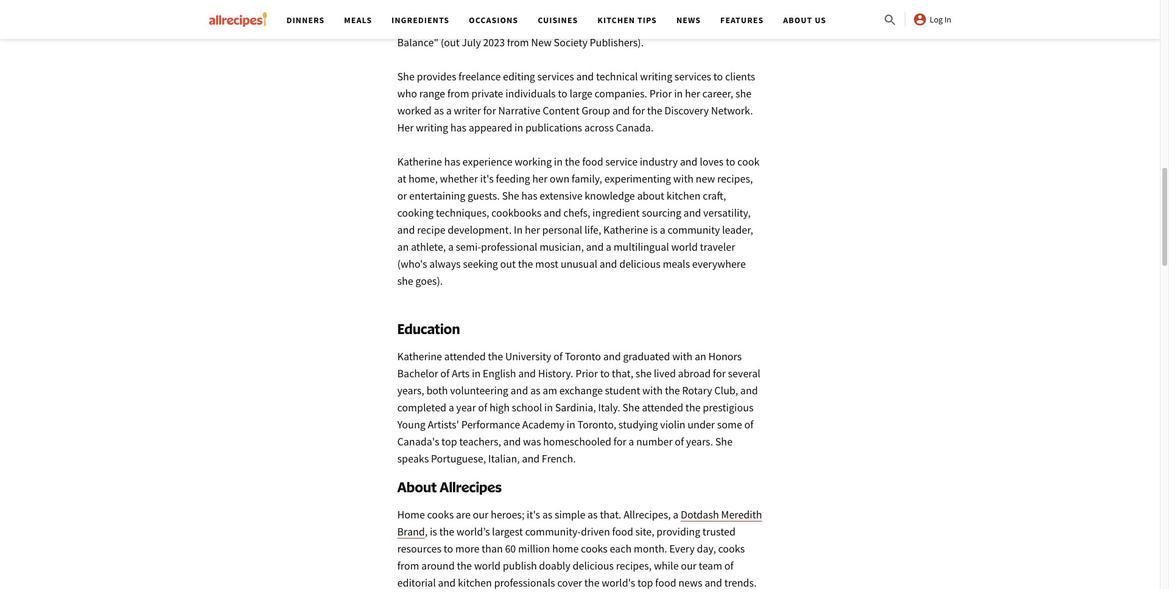Task type: locate. For each thing, give the bounding box(es) containing it.
1 horizontal spatial recipes,
[[718, 172, 753, 186]]

her down working
[[533, 172, 548, 186]]

0 horizontal spatial an
[[398, 240, 409, 254]]

violin
[[661, 418, 686, 432]]

log in
[[930, 14, 952, 25]]

and down cooking
[[398, 223, 415, 237]]

with down lived
[[643, 384, 663, 398]]

rotary
[[682, 384, 713, 398]]

prestigious
[[703, 401, 754, 415]]

world's
[[602, 577, 636, 590]]

0 vertical spatial writing
[[640, 70, 673, 84]]

1 horizontal spatial prior
[[650, 87, 672, 101]]

speaks
[[398, 452, 429, 466]]

1 vertical spatial about
[[398, 479, 437, 496]]

cooks down trusted
[[719, 542, 745, 556]]

her inside she provides freelance editing services and technical writing services to clients who range from private individuals to large companies. prior in her career, she worked as a writer for narrative content group and for the discovery network. her writing has appeared in publications across canada.
[[685, 87, 701, 101]]

0 vertical spatial top
[[442, 435, 457, 449]]

a left the writer
[[446, 104, 452, 118]]

1 horizontal spatial cooks
[[581, 542, 608, 556]]

she down clients
[[736, 87, 752, 101]]

french.
[[542, 452, 576, 466]]

world
[[672, 240, 698, 254], [474, 559, 501, 573]]

1 horizontal spatial is
[[651, 223, 658, 237]]

the right ','
[[440, 525, 455, 539]]

she up studying
[[623, 401, 640, 415]]

she inside she provides freelance editing services and technical writing services to clients who range from private individuals to large companies. prior in her career, she worked as a writer for narrative content group and for the discovery network. her writing has appeared in publications across canada.
[[736, 87, 752, 101]]

0 horizontal spatial delicious
[[573, 559, 614, 573]]

of right team
[[725, 559, 734, 573]]

1 vertical spatial writing
[[416, 121, 448, 135]]

about for about us
[[784, 15, 813, 26]]

of right some
[[745, 418, 754, 432]]

0 horizontal spatial attended
[[444, 350, 486, 364]]

of left the arts
[[441, 367, 450, 381]]

1 vertical spatial with
[[673, 350, 693, 364]]

leader,
[[723, 223, 754, 237]]

top down artists'
[[442, 435, 457, 449]]

ingredients
[[392, 15, 450, 26]]

extensive
[[540, 189, 583, 203]]

0 vertical spatial an
[[398, 240, 409, 254]]

0 vertical spatial world
[[672, 240, 698, 254]]

recipe
[[417, 223, 446, 237]]

canada.
[[616, 121, 654, 135]]

a inside she provides freelance editing services and technical writing services to clients who range from private individuals to large companies. prior in her career, she worked as a writer for narrative content group and for the discovery network. her writing has appeared in publications across canada.
[[446, 104, 452, 118]]

1 horizontal spatial in
[[945, 14, 952, 25]]

completed
[[398, 401, 447, 415]]

katherine up home,
[[398, 155, 442, 169]]

every
[[670, 542, 695, 556]]

0 horizontal spatial in
[[514, 223, 523, 237]]

0 horizontal spatial food
[[582, 155, 604, 169]]

range
[[419, 87, 445, 101]]

her
[[685, 87, 701, 101], [533, 172, 548, 186], [525, 223, 540, 237]]

service
[[606, 155, 638, 169]]

she down graduated
[[636, 367, 652, 381]]

an
[[398, 240, 409, 254], [695, 350, 707, 364]]

1 horizontal spatial delicious
[[620, 257, 661, 271]]

news link
[[677, 15, 701, 26]]

writing up 'companies.'
[[640, 70, 673, 84]]

dotdash
[[681, 508, 719, 522]]

0 horizontal spatial services
[[538, 70, 574, 84]]

homeschooled
[[543, 435, 612, 449]]

group
[[582, 104, 610, 118]]

feeding
[[496, 172, 530, 186]]

delicious inside , is the world's largest community-driven food site, providing trusted resources to more than 60 million home cooks each month. every day, cooks from around the world publish doably delicious recipes, while our team of editorial and kitchen professionals cover the world's top food news and tren
[[573, 559, 614, 573]]

as down range
[[434, 104, 444, 118]]

knowledge
[[585, 189, 635, 203]]

performance
[[462, 418, 520, 432]]

is down sourcing
[[651, 223, 658, 237]]

0 vertical spatial katherine
[[398, 155, 442, 169]]

she down some
[[716, 435, 733, 449]]

1 vertical spatial food
[[612, 525, 634, 539]]

publish
[[503, 559, 537, 573]]

graduated
[[623, 350, 670, 364]]

her down cookbooks
[[525, 223, 540, 237]]

0 horizontal spatial recipes,
[[616, 559, 652, 573]]

working
[[515, 155, 552, 169]]

the up own
[[565, 155, 580, 169]]

as inside she provides freelance editing services and technical writing services to clients who range from private individuals to large companies. prior in her career, she worked as a writer for narrative content group and for the discovery network. her writing has appeared in publications across canada.
[[434, 104, 444, 118]]

toronto
[[565, 350, 601, 364]]

katherine up bachelor
[[398, 350, 442, 364]]

0 vertical spatial food
[[582, 155, 604, 169]]

in right log at top
[[945, 14, 952, 25]]

writing
[[640, 70, 673, 84], [416, 121, 448, 135]]

top inside , is the world's largest community-driven food site, providing trusted resources to more than 60 million home cooks each month. every day, cooks from around the world publish doably delicious recipes, while our team of editorial and kitchen professionals cover the world's top food news and tren
[[638, 577, 653, 590]]

italian,
[[488, 452, 520, 466]]

home cooks are our heroes; it's as simple as that. allrecipes, a
[[398, 508, 681, 522]]

to
[[714, 70, 723, 84], [558, 87, 568, 101], [726, 155, 736, 169], [600, 367, 610, 381], [444, 542, 453, 556]]

0 vertical spatial our
[[473, 508, 489, 522]]

2 vertical spatial her
[[525, 223, 540, 237]]

meals
[[344, 15, 372, 26]]

home,
[[409, 172, 438, 186]]

2 services from the left
[[675, 70, 712, 84]]

1 horizontal spatial it's
[[527, 508, 540, 522]]

1 horizontal spatial top
[[638, 577, 653, 590]]

and up that,
[[604, 350, 621, 364]]

about up 'home'
[[398, 479, 437, 496]]

kitchen down new
[[667, 189, 701, 203]]

us
[[815, 15, 827, 26]]

world inside , is the world's largest community-driven food site, providing trusted resources to more than 60 million home cooks each month. every day, cooks from around the world publish doably delicious recipes, while our team of editorial and kitchen professionals cover the world's top food news and tren
[[474, 559, 501, 573]]

a left multilingual
[[606, 240, 612, 254]]

food up each
[[612, 525, 634, 539]]

the inside she provides freelance editing services and technical writing services to clients who range from private individuals to large companies. prior in her career, she worked as a writer for narrative content group and for the discovery network. her writing has appeared in publications across canada.
[[647, 104, 663, 118]]

home
[[553, 542, 579, 556]]

has down the writer
[[451, 121, 467, 135]]

or
[[398, 189, 407, 203]]

0 horizontal spatial cooks
[[427, 508, 454, 522]]

an inside katherine has experience working in the food service industry and loves to cook at home, whether it's feeding her own family, experimenting with new recipes, or entertaining guests. she has extensive knowledge about kitchen craft, cooking techniques, cookbooks and chefs, ingredient sourcing and versatility, and recipe development. in her personal life, katherine is a community leader, an athlete, a semi-professional musician, and a multilingual world traveler (who's always seeking out the most unusual and delicious meals everywhere she goes).
[[398, 240, 409, 254]]

search image
[[883, 13, 898, 27]]

experience
[[463, 155, 513, 169]]

university
[[505, 350, 552, 364]]

delicious
[[620, 257, 661, 271], [573, 559, 614, 573]]

dotdash meredith brand
[[398, 508, 763, 539]]

0 vertical spatial recipes,
[[718, 172, 753, 186]]

she provides freelance editing services and technical writing services to clients who range from private individuals to large companies. prior in her career, she worked as a writer for narrative content group and for the discovery network. her writing has appeared in publications across canada.
[[398, 70, 756, 135]]

0 horizontal spatial from
[[398, 559, 419, 573]]

from up the writer
[[448, 87, 469, 101]]

about
[[784, 15, 813, 26], [398, 479, 437, 496]]

world down than
[[474, 559, 501, 573]]

delicious up cover
[[573, 559, 614, 573]]

1 vertical spatial prior
[[576, 367, 598, 381]]

1 vertical spatial she
[[398, 274, 414, 288]]

in up own
[[554, 155, 563, 169]]

1 horizontal spatial from
[[448, 87, 469, 101]]

0 horizontal spatial top
[[442, 435, 457, 449]]

recipes, inside , is the world's largest community-driven food site, providing trusted resources to more than 60 million home cooks each month. every day, cooks from around the world publish doably delicious recipes, while our team of editorial and kitchen professionals cover the world's top food news and tren
[[616, 559, 652, 573]]

and up the italian,
[[504, 435, 521, 449]]

recipes, down each
[[616, 559, 652, 573]]

versatility,
[[704, 206, 751, 220]]

to left 'more'
[[444, 542, 453, 556]]

life,
[[585, 223, 602, 237]]

cooks up ','
[[427, 508, 454, 522]]

clients
[[726, 70, 756, 84]]

0 horizontal spatial is
[[430, 525, 437, 539]]

0 vertical spatial with
[[674, 172, 694, 186]]

in up discovery
[[674, 87, 683, 101]]

in
[[674, 87, 683, 101], [515, 121, 523, 135], [554, 155, 563, 169], [472, 367, 481, 381], [545, 401, 553, 415], [567, 418, 576, 432]]

athlete,
[[411, 240, 446, 254]]

to up "content"
[[558, 87, 568, 101]]

food
[[582, 155, 604, 169], [612, 525, 634, 539], [656, 577, 677, 590]]

about
[[637, 189, 665, 203]]

is right ','
[[430, 525, 437, 539]]

katherine for the
[[398, 350, 442, 364]]

2 vertical spatial food
[[656, 577, 677, 590]]

about inside navigation
[[784, 15, 813, 26]]

1 vertical spatial top
[[638, 577, 653, 590]]

0 horizontal spatial prior
[[576, 367, 598, 381]]

from
[[448, 87, 469, 101], [398, 559, 419, 573]]

0 horizontal spatial it's
[[480, 172, 494, 186]]

writing down worked
[[416, 121, 448, 135]]

1 horizontal spatial she
[[636, 367, 652, 381]]

1 horizontal spatial an
[[695, 350, 707, 364]]

in inside katherine has experience working in the food service industry and loves to cook at home, whether it's feeding her own family, experimenting with new recipes, or entertaining guests. she has extensive knowledge about kitchen craft, cooking techniques, cookbooks and chefs, ingredient sourcing and versatility, and recipe development. in her personal life, katherine is a community leader, an athlete, a semi-professional musician, and a multilingual world traveler (who's always seeking out the most unusual and delicious meals everywhere she goes).
[[514, 223, 523, 237]]

for up appeared
[[483, 104, 496, 118]]

0 vertical spatial delicious
[[620, 257, 661, 271]]

0 vertical spatial is
[[651, 223, 658, 237]]

1 horizontal spatial world
[[672, 240, 698, 254]]

2 vertical spatial katherine
[[398, 350, 442, 364]]

lived
[[654, 367, 676, 381]]

navigation
[[277, 0, 883, 39]]

as up driven
[[588, 508, 598, 522]]

of inside , is the world's largest community-driven food site, providing trusted resources to more than 60 million home cooks each month. every day, cooks from around the world publish doably delicious recipes, while our team of editorial and kitchen professionals cover the world's top food news and tren
[[725, 559, 734, 573]]

sourcing
[[642, 206, 682, 220]]

to inside , is the world's largest community-driven food site, providing trusted resources to more than 60 million home cooks each month. every day, cooks from around the world publish doably delicious recipes, while our team of editorial and kitchen professionals cover the world's top food news and tren
[[444, 542, 453, 556]]

with
[[674, 172, 694, 186], [673, 350, 693, 364], [643, 384, 663, 398]]

prior down "toronto"
[[576, 367, 598, 381]]

she down (who's
[[398, 274, 414, 288]]

an up abroad
[[695, 350, 707, 364]]

everywhere
[[693, 257, 746, 271]]

0 horizontal spatial kitchen
[[458, 577, 492, 590]]

and down around
[[438, 577, 456, 590]]

and down team
[[705, 577, 723, 590]]

food down the while
[[656, 577, 677, 590]]

0 vertical spatial her
[[685, 87, 701, 101]]

with inside katherine has experience working in the food service industry and loves to cook at home, whether it's feeding her own family, experimenting with new recipes, or entertaining guests. she has extensive knowledge about kitchen craft, cooking techniques, cookbooks and chefs, ingredient sourcing and versatility, and recipe development. in her personal life, katherine is a community leader, an athlete, a semi-professional musician, and a multilingual world traveler (who's always seeking out the most unusual and delicious meals everywhere she goes).
[[674, 172, 694, 186]]

and up large
[[577, 70, 594, 84]]

site,
[[636, 525, 655, 539]]

has
[[451, 121, 467, 135], [444, 155, 461, 169], [522, 189, 538, 203]]

prior
[[650, 87, 672, 101], [576, 367, 598, 381]]

0 vertical spatial she
[[736, 87, 752, 101]]

1 vertical spatial is
[[430, 525, 437, 539]]

cooks down driven
[[581, 542, 608, 556]]

from up 'editorial'
[[398, 559, 419, 573]]

1 vertical spatial from
[[398, 559, 419, 573]]

1 horizontal spatial food
[[612, 525, 634, 539]]

has up cookbooks
[[522, 189, 538, 203]]

0 horizontal spatial she
[[398, 274, 414, 288]]

katherine inside katherine attended the university of toronto and graduated with an honors bachelor of arts in english and history. prior to that, she lived abroad for several years, both volunteering and as am exchange student with the rotary club, and completed a year of high school in sardinia, italy. she attended the prestigious young artists' performance academy in toronto, studying violin under some of canada's top teachers, and was homeschooled for a number of years. she speaks portuguese, italian, and french.
[[398, 350, 442, 364]]

our up news in the bottom right of the page
[[681, 559, 697, 573]]

1 vertical spatial attended
[[642, 401, 684, 415]]

it's right heroes;
[[527, 508, 540, 522]]

1 vertical spatial delicious
[[573, 559, 614, 573]]

large
[[570, 87, 593, 101]]

personal
[[542, 223, 583, 237]]

0 vertical spatial attended
[[444, 350, 486, 364]]

2 vertical spatial has
[[522, 189, 538, 203]]

cook
[[738, 155, 760, 169]]

techniques,
[[436, 206, 489, 220]]

food up family,
[[582, 155, 604, 169]]

1 vertical spatial in
[[514, 223, 523, 237]]

she inside katherine attended the university of toronto and graduated with an honors bachelor of arts in english and history. prior to that, she lived abroad for several years, both volunteering and as am exchange student with the rotary club, and completed a year of high school in sardinia, italy. she attended the prestigious young artists' performance academy in toronto, studying violin under some of canada's top teachers, and was homeschooled for a number of years. she speaks portuguese, italian, and french.
[[636, 367, 652, 381]]

2 vertical spatial she
[[636, 367, 652, 381]]

kitchen inside katherine has experience working in the food service industry and loves to cook at home, whether it's feeding her own family, experimenting with new recipes, or entertaining guests. she has extensive knowledge about kitchen craft, cooking techniques, cookbooks and chefs, ingredient sourcing and versatility, and recipe development. in her personal life, katherine is a community leader, an athlete, a semi-professional musician, and a multilingual world traveler (who's always seeking out the most unusual and delicious meals everywhere she goes).
[[667, 189, 701, 203]]

1 vertical spatial kitchen
[[458, 577, 492, 590]]

dinners link
[[287, 15, 325, 26]]

recipes, down cook
[[718, 172, 753, 186]]

1 vertical spatial has
[[444, 155, 461, 169]]

of up history.
[[554, 350, 563, 364]]

the down the 'rotary'
[[686, 401, 701, 415]]

most
[[536, 257, 559, 271]]

it's down experience
[[480, 172, 494, 186]]

1 horizontal spatial kitchen
[[667, 189, 701, 203]]

she inside she provides freelance editing services and technical writing services to clients who range from private individuals to large companies. prior in her career, she worked as a writer for narrative content group and for the discovery network. her writing has appeared in publications across canada.
[[398, 70, 415, 84]]

1 vertical spatial world
[[474, 559, 501, 573]]

in down cookbooks
[[514, 223, 523, 237]]

a down studying
[[629, 435, 634, 449]]

0 vertical spatial has
[[451, 121, 467, 135]]

services up individuals
[[538, 70, 574, 84]]

1 vertical spatial our
[[681, 559, 697, 573]]

1 vertical spatial her
[[533, 172, 548, 186]]

community-
[[525, 525, 581, 539]]

our right the are
[[473, 508, 489, 522]]

1 vertical spatial recipes,
[[616, 559, 652, 573]]

the up canada.
[[647, 104, 663, 118]]

about allrecipes
[[398, 479, 502, 496]]

top right world's
[[638, 577, 653, 590]]

prior up discovery
[[650, 87, 672, 101]]

a
[[446, 104, 452, 118], [660, 223, 666, 237], [448, 240, 454, 254], [606, 240, 612, 254], [449, 401, 454, 415], [629, 435, 634, 449], [673, 508, 679, 522]]

as
[[434, 104, 444, 118], [531, 384, 541, 398], [543, 508, 553, 522], [588, 508, 598, 522]]

for
[[483, 104, 496, 118], [632, 104, 645, 118], [713, 367, 726, 381], [614, 435, 627, 449]]

1 horizontal spatial about
[[784, 15, 813, 26]]

has up whether
[[444, 155, 461, 169]]

from inside , is the world's largest community-driven food site, providing trusted resources to more than 60 million home cooks each month. every day, cooks from around the world publish doably delicious recipes, while our team of editorial and kitchen professionals cover the world's top food news and tren
[[398, 559, 419, 573]]

to inside katherine has experience working in the food service industry and loves to cook at home, whether it's feeding her own family, experimenting with new recipes, or entertaining guests. she has extensive knowledge about kitchen craft, cooking techniques, cookbooks and chefs, ingredient sourcing and versatility, and recipe development. in her personal life, katherine is a community leader, an athlete, a semi-professional musician, and a multilingual world traveler (who's always seeking out the most unusual and delicious meals everywhere she goes).
[[726, 155, 736, 169]]

1 vertical spatial an
[[695, 350, 707, 364]]

about left 'us'
[[784, 15, 813, 26]]

top inside katherine attended the university of toronto and graduated with an honors bachelor of arts in english and history. prior to that, she lived abroad for several years, both volunteering and as am exchange student with the rotary club, and completed a year of high school in sardinia, italy. she attended the prestigious young artists' performance academy in toronto, studying violin under some of canada's top teachers, and was homeschooled for a number of years. she speaks portuguese, italian, and french.
[[442, 435, 457, 449]]

own
[[550, 172, 570, 186]]

2 horizontal spatial she
[[736, 87, 752, 101]]

services up career,
[[675, 70, 712, 84]]

1 vertical spatial it's
[[527, 508, 540, 522]]

ingredients link
[[392, 15, 450, 26]]

0 horizontal spatial world
[[474, 559, 501, 573]]

katherine down the ingredient
[[604, 223, 649, 237]]

0 vertical spatial kitchen
[[667, 189, 701, 203]]

under
[[688, 418, 715, 432]]

the
[[647, 104, 663, 118], [565, 155, 580, 169], [518, 257, 533, 271], [488, 350, 503, 364], [665, 384, 680, 398], [686, 401, 701, 415], [440, 525, 455, 539], [457, 559, 472, 573], [585, 577, 600, 590]]

60
[[505, 542, 516, 556]]

has inside she provides freelance editing services and technical writing services to clients who range from private individuals to large companies. prior in her career, she worked as a writer for narrative content group and for the discovery network. her writing has appeared in publications across canada.
[[451, 121, 467, 135]]

1 horizontal spatial services
[[675, 70, 712, 84]]

and down extensive
[[544, 206, 562, 220]]

loves
[[700, 155, 724, 169]]

she
[[398, 70, 415, 84], [502, 189, 519, 203], [623, 401, 640, 415], [716, 435, 733, 449]]

she up who
[[398, 70, 415, 84]]

for down honors
[[713, 367, 726, 381]]

1 horizontal spatial our
[[681, 559, 697, 573]]

about us link
[[784, 15, 827, 26]]

0 vertical spatial prior
[[650, 87, 672, 101]]

0 vertical spatial from
[[448, 87, 469, 101]]

a down sourcing
[[660, 223, 666, 237]]

delicious inside katherine has experience working in the food service industry and loves to cook at home, whether it's feeding her own family, experimenting with new recipes, or entertaining guests. she has extensive knowledge about kitchen craft, cooking techniques, cookbooks and chefs, ingredient sourcing and versatility, and recipe development. in her personal life, katherine is a community leader, an athlete, a semi-professional musician, and a multilingual world traveler (who's always seeking out the most unusual and delicious meals everywhere she goes).
[[620, 257, 661, 271]]

with up abroad
[[673, 350, 693, 364]]

world up meals
[[672, 240, 698, 254]]

0 vertical spatial about
[[784, 15, 813, 26]]

0 vertical spatial it's
[[480, 172, 494, 186]]

attended up violin in the bottom of the page
[[642, 401, 684, 415]]

student
[[605, 384, 641, 398]]

guests.
[[468, 189, 500, 203]]

0 horizontal spatial about
[[398, 479, 437, 496]]

a left year
[[449, 401, 454, 415]]

kitchen tips
[[598, 15, 657, 26]]

to left cook
[[726, 155, 736, 169]]

1 horizontal spatial attended
[[642, 401, 684, 415]]

and up school
[[511, 384, 528, 398]]

musician,
[[540, 240, 584, 254]]

professionals
[[494, 577, 555, 590]]

publications
[[526, 121, 582, 135]]

tips
[[638, 15, 657, 26]]

occasions link
[[469, 15, 519, 26]]

delicious down multilingual
[[620, 257, 661, 271]]

editing
[[503, 70, 535, 84]]



Task type: describe. For each thing, give the bounding box(es) containing it.
trusted
[[703, 525, 736, 539]]

0 horizontal spatial our
[[473, 508, 489, 522]]

prior inside she provides freelance editing services and technical writing services to clients who range from private individuals to large companies. prior in her career, she worked as a writer for narrative content group and for the discovery network. her writing has appeared in publications across canada.
[[650, 87, 672, 101]]

she inside katherine has experience working in the food service industry and loves to cook at home, whether it's feeding her own family, experimenting with new recipes, or entertaining guests. she has extensive knowledge about kitchen craft, cooking techniques, cookbooks and chefs, ingredient sourcing and versatility, and recipe development. in her personal life, katherine is a community leader, an athlete, a semi-professional musician, and a multilingual world traveler (who's always seeking out the most unusual and delicious meals everywhere she goes).
[[398, 274, 414, 288]]

about for about allrecipes
[[398, 479, 437, 496]]

world inside katherine has experience working in the food service industry and loves to cook at home, whether it's feeding her own family, experimenting with new recipes, or entertaining guests. she has extensive knowledge about kitchen craft, cooking techniques, cookbooks and chefs, ingredient sourcing and versatility, and recipe development. in her personal life, katherine is a community leader, an athlete, a semi-professional musician, and a multilingual world traveler (who's always seeking out the most unusual and delicious meals everywhere she goes).
[[672, 240, 698, 254]]

and down life,
[[586, 240, 604, 254]]

more
[[456, 542, 480, 556]]

school
[[512, 401, 542, 415]]

across
[[585, 121, 614, 135]]

network.
[[711, 104, 753, 118]]

food inside katherine has experience working in the food service industry and loves to cook at home, whether it's feeding her own family, experimenting with new recipes, or entertaining guests. she has extensive knowledge about kitchen craft, cooking techniques, cookbooks and chefs, ingredient sourcing and versatility, and recipe development. in her personal life, katherine is a community leader, an athlete, a semi-professional musician, and a multilingual world traveler (who's always seeking out the most unusual and delicious meals everywhere she goes).
[[582, 155, 604, 169]]

from inside she provides freelance editing services and technical writing services to clients who range from private individuals to large companies. prior in her career, she worked as a writer for narrative content group and for the discovery network. her writing has appeared in publications across canada.
[[448, 87, 469, 101]]

it's inside katherine has experience working in the food service industry and loves to cook at home, whether it's feeding her own family, experimenting with new recipes, or entertaining guests. she has extensive knowledge about kitchen craft, cooking techniques, cookbooks and chefs, ingredient sourcing and versatility, and recipe development. in her personal life, katherine is a community leader, an athlete, a semi-professional musician, and a multilingual world traveler (who's always seeking out the most unusual and delicious meals everywhere she goes).
[[480, 172, 494, 186]]

and right the unusual
[[600, 257, 617, 271]]

katherine for cooking
[[398, 155, 442, 169]]

driven
[[581, 525, 610, 539]]

1 horizontal spatial writing
[[640, 70, 673, 84]]

her
[[398, 121, 414, 135]]

and down university
[[519, 367, 536, 381]]

abroad
[[678, 367, 711, 381]]

katherine has experience working in the food service industry and loves to cook at home, whether it's feeding her own family, experimenting with new recipes, or entertaining guests. she has extensive knowledge about kitchen craft, cooking techniques, cookbooks and chefs, ingredient sourcing and versatility, and recipe development. in her personal life, katherine is a community leader, an athlete, a semi-professional musician, and a multilingual world traveler (who's always seeking out the most unusual and delicious meals everywhere she goes).
[[398, 155, 760, 288]]

academy
[[523, 418, 565, 432]]

doably
[[539, 559, 571, 573]]

discovery
[[665, 104, 709, 118]]

craft,
[[703, 189, 727, 203]]

while
[[654, 559, 679, 573]]

in down sardinia,
[[567, 418, 576, 432]]

year
[[456, 401, 476, 415]]

0 horizontal spatial writing
[[416, 121, 448, 135]]

high
[[490, 401, 510, 415]]

club,
[[715, 384, 738, 398]]

month.
[[634, 542, 667, 556]]

2 horizontal spatial cooks
[[719, 542, 745, 556]]

world's
[[457, 525, 490, 539]]

the down 'more'
[[457, 559, 472, 573]]

years,
[[398, 384, 424, 398]]

as inside katherine attended the university of toronto and graduated with an honors bachelor of arts in english and history. prior to that, she lived abroad for several years, both volunteering and as am exchange student with the rotary club, and completed a year of high school in sardinia, italy. she attended the prestigious young artists' performance academy in toronto, studying violin under some of canada's top teachers, and was homeschooled for a number of years. she speaks portuguese, italian, and french.
[[531, 384, 541, 398]]

day,
[[697, 542, 716, 556]]

for down studying
[[614, 435, 627, 449]]

some
[[717, 418, 743, 432]]

navigation containing dinners
[[277, 0, 883, 39]]

team
[[699, 559, 723, 573]]

resources
[[398, 542, 442, 556]]

number
[[637, 435, 673, 449]]

technical
[[596, 70, 638, 84]]

both
[[427, 384, 448, 398]]

features link
[[721, 15, 764, 26]]

news
[[677, 15, 701, 26]]

she inside katherine has experience working in the food service industry and loves to cook at home, whether it's feeding her own family, experimenting with new recipes, or entertaining guests. she has extensive knowledge about kitchen craft, cooking techniques, cookbooks and chefs, ingredient sourcing and versatility, and recipe development. in her personal life, katherine is a community leader, an athlete, a semi-professional musician, and a multilingual world traveler (who's always seeking out the most unusual and delicious meals everywhere she goes).
[[502, 189, 519, 203]]

career,
[[703, 87, 734, 101]]

to inside katherine attended the university of toronto and graduated with an honors bachelor of arts in english and history. prior to that, she lived abroad for several years, both volunteering and as am exchange student with the rotary club, and completed a year of high school in sardinia, italy. she attended the prestigious young artists' performance academy in toronto, studying violin under some of canada's top teachers, and was homeschooled for a number of years. she speaks portuguese, italian, and french.
[[600, 367, 610, 381]]

that.
[[600, 508, 622, 522]]

1 vertical spatial katherine
[[604, 223, 649, 237]]

kitchen inside , is the world's largest community-driven food site, providing trusted resources to more than 60 million home cooks each month. every day, cooks from around the world publish doably delicious recipes, while our team of editorial and kitchen professionals cover the world's top food news and tren
[[458, 577, 492, 590]]

is inside , is the world's largest community-driven food site, providing trusted resources to more than 60 million home cooks each month. every day, cooks from around the world publish doably delicious recipes, while our team of editorial and kitchen professionals cover the world's top food news and tren
[[430, 525, 437, 539]]

individuals
[[506, 87, 556, 101]]

italy.
[[598, 401, 621, 415]]

0 vertical spatial in
[[945, 14, 952, 25]]

of down violin in the bottom of the page
[[675, 435, 684, 449]]

an inside katherine attended the university of toronto and graduated with an honors bachelor of arts in english and history. prior to that, she lived abroad for several years, both volunteering and as am exchange student with the rotary club, and completed a year of high school in sardinia, italy. she attended the prestigious young artists' performance academy in toronto, studying violin under some of canada's top teachers, and was homeschooled for a number of years. she speaks portuguese, italian, and french.
[[695, 350, 707, 364]]

new
[[696, 172, 715, 186]]

account image
[[913, 12, 928, 27]]

toronto,
[[578, 418, 617, 432]]

traveler
[[700, 240, 736, 254]]

million
[[518, 542, 550, 556]]

sardinia,
[[555, 401, 596, 415]]

home image
[[209, 12, 267, 27]]

teachers,
[[459, 435, 501, 449]]

home
[[398, 508, 425, 522]]

cooking
[[398, 206, 434, 220]]

and left loves at right top
[[680, 155, 698, 169]]

our inside , is the world's largest community-driven food site, providing trusted resources to more than 60 million home cooks each month. every day, cooks from around the world publish doably delicious recipes, while our team of editorial and kitchen professionals cover the world's top food news and tren
[[681, 559, 697, 573]]

years.
[[686, 435, 713, 449]]

the right cover
[[585, 577, 600, 590]]

family,
[[572, 172, 603, 186]]

honors
[[709, 350, 742, 364]]

brand
[[398, 525, 425, 539]]

that,
[[612, 367, 634, 381]]

development.
[[448, 223, 512, 237]]

always
[[430, 257, 461, 271]]

in down "am"
[[545, 401, 553, 415]]

recipes, inside katherine has experience working in the food service industry and loves to cook at home, whether it's feeding her own family, experimenting with new recipes, or entertaining guests. she has extensive knowledge about kitchen craft, cooking techniques, cookbooks and chefs, ingredient sourcing and versatility, and recipe development. in her personal life, katherine is a community leader, an athlete, a semi-professional musician, and a multilingual world traveler (who's always seeking out the most unusual and delicious meals everywhere she goes).
[[718, 172, 753, 186]]

is inside katherine has experience working in the food service industry and loves to cook at home, whether it's feeding her own family, experimenting with new recipes, or entertaining guests. she has extensive knowledge about kitchen craft, cooking techniques, cookbooks and chefs, ingredient sourcing and versatility, and recipe development. in her personal life, katherine is a community leader, an athlete, a semi-professional musician, and a multilingual world traveler (who's always seeking out the most unusual and delicious meals everywhere she goes).
[[651, 223, 658, 237]]

2 horizontal spatial food
[[656, 577, 677, 590]]

of right year
[[478, 401, 488, 415]]

cookbooks
[[492, 206, 542, 220]]

seeking
[[463, 257, 498, 271]]

are
[[456, 508, 471, 522]]

news
[[679, 577, 703, 590]]

1 services from the left
[[538, 70, 574, 84]]

the right out
[[518, 257, 533, 271]]

occasions
[[469, 15, 519, 26]]

content
[[543, 104, 580, 118]]

providing
[[657, 525, 701, 539]]

allrecipes,
[[624, 508, 671, 522]]

volunteering
[[450, 384, 509, 398]]

than
[[482, 542, 503, 556]]

education
[[398, 321, 460, 338]]

and up community
[[684, 206, 702, 220]]

professional
[[481, 240, 538, 254]]

the down lived
[[665, 384, 680, 398]]

, is the world's largest community-driven food site, providing trusted resources to more than 60 million home cooks each month. every day, cooks from around the world publish doably delicious recipes, while our team of editorial and kitchen professionals cover the world's top food news and tren
[[398, 525, 757, 590]]

and down 'companies.'
[[613, 104, 630, 118]]

kitchen
[[598, 15, 635, 26]]

as up community-
[[543, 508, 553, 522]]

to up career,
[[714, 70, 723, 84]]

whether
[[440, 172, 478, 186]]

meals
[[663, 257, 690, 271]]

heroes;
[[491, 508, 525, 522]]

each
[[610, 542, 632, 556]]

a up providing
[[673, 508, 679, 522]]

unusual
[[561, 257, 598, 271]]

and down several
[[741, 384, 758, 398]]

2 vertical spatial with
[[643, 384, 663, 398]]

private
[[472, 87, 504, 101]]

bachelor
[[398, 367, 438, 381]]

semi-
[[456, 240, 481, 254]]

experimenting
[[605, 172, 671, 186]]

cuisines link
[[538, 15, 578, 26]]

canada's
[[398, 435, 440, 449]]

for up canada.
[[632, 104, 645, 118]]

in down narrative
[[515, 121, 523, 135]]

prior inside katherine attended the university of toronto and graduated with an honors bachelor of arts in english and history. prior to that, she lived abroad for several years, both volunteering and as am exchange student with the rotary club, and completed a year of high school in sardinia, italy. she attended the prestigious young artists' performance academy in toronto, studying violin under some of canada's top teachers, and was homeschooled for a number of years. she speaks portuguese, italian, and french.
[[576, 367, 598, 381]]

in inside katherine has experience working in the food service industry and loves to cook at home, whether it's feeding her own family, experimenting with new recipes, or entertaining guests. she has extensive knowledge about kitchen craft, cooking techniques, cookbooks and chefs, ingredient sourcing and versatility, and recipe development. in her personal life, katherine is a community leader, an athlete, a semi-professional musician, and a multilingual world traveler (who's always seeking out the most unusual and delicious meals everywhere she goes).
[[554, 155, 563, 169]]

the up english
[[488, 350, 503, 364]]

and down was
[[522, 452, 540, 466]]

meredith
[[722, 508, 763, 522]]

was
[[523, 435, 541, 449]]

a left semi-
[[448, 240, 454, 254]]

several
[[728, 367, 761, 381]]

in right the arts
[[472, 367, 481, 381]]



Task type: vqa. For each thing, say whether or not it's contained in the screenshot.
the rightmost About
yes



